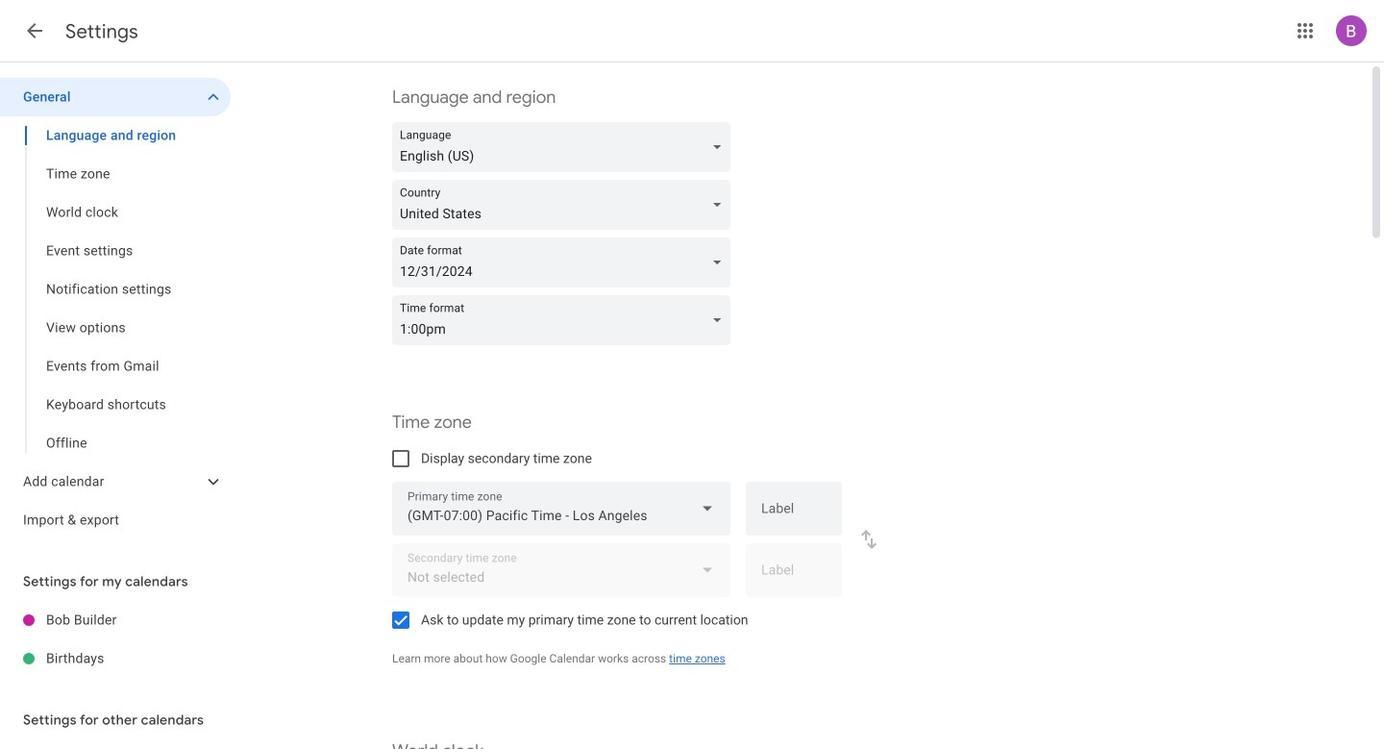 Task type: vqa. For each thing, say whether or not it's contained in the screenshot.
5th Row from the bottom of the APRIL 2024 "grid"
no



Task type: locate. For each thing, give the bounding box(es) containing it.
group
[[0, 116, 231, 463]]

None field
[[392, 122, 738, 172], [392, 180, 738, 230], [392, 238, 738, 288], [392, 295, 738, 345], [392, 482, 731, 536], [392, 122, 738, 172], [392, 180, 738, 230], [392, 238, 738, 288], [392, 295, 738, 345], [392, 482, 731, 536]]

0 vertical spatial tree
[[0, 78, 231, 539]]

Label for secondary time zone. text field
[[762, 564, 827, 591]]

bob builder tree item
[[0, 601, 231, 639]]

2 tree from the top
[[0, 601, 231, 678]]

heading
[[65, 19, 138, 44]]

go back image
[[23, 19, 46, 42]]

1 vertical spatial tree
[[0, 601, 231, 678]]

tree
[[0, 78, 231, 539], [0, 601, 231, 678]]



Task type: describe. For each thing, give the bounding box(es) containing it.
1 tree from the top
[[0, 78, 231, 539]]

Label for primary time zone. text field
[[762, 502, 827, 529]]

birthdays tree item
[[0, 639, 231, 678]]

general tree item
[[0, 78, 231, 116]]



